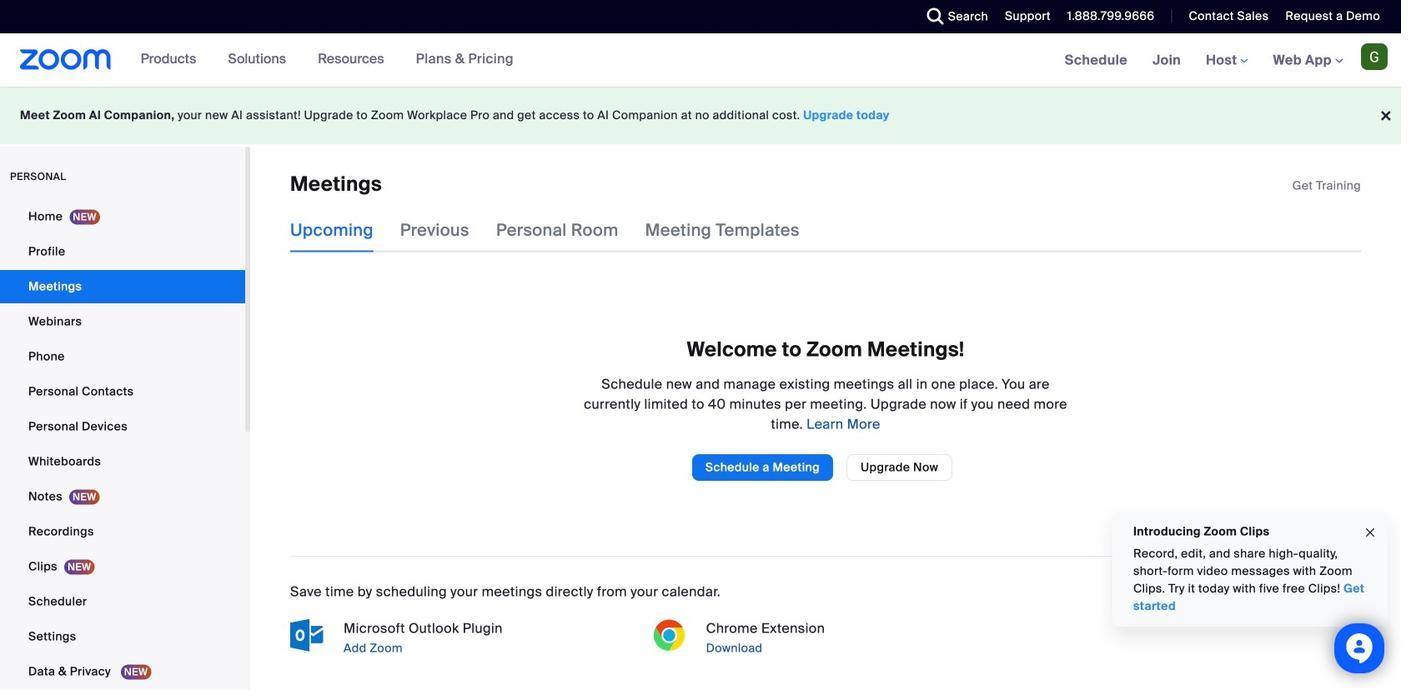 Task type: describe. For each thing, give the bounding box(es) containing it.
meetings navigation
[[1053, 33, 1402, 88]]

personal menu menu
[[0, 200, 245, 691]]

close image
[[1364, 524, 1378, 543]]

zoom logo image
[[20, 49, 111, 70]]



Task type: vqa. For each thing, say whether or not it's contained in the screenshot.
Zoom Logo
yes



Task type: locate. For each thing, give the bounding box(es) containing it.
application
[[1293, 178, 1362, 194]]

footer
[[0, 87, 1402, 144]]

profile picture image
[[1362, 43, 1389, 70]]

tabs of meeting tab list
[[290, 209, 827, 252]]

product information navigation
[[128, 33, 526, 87]]

banner
[[0, 33, 1402, 88]]



